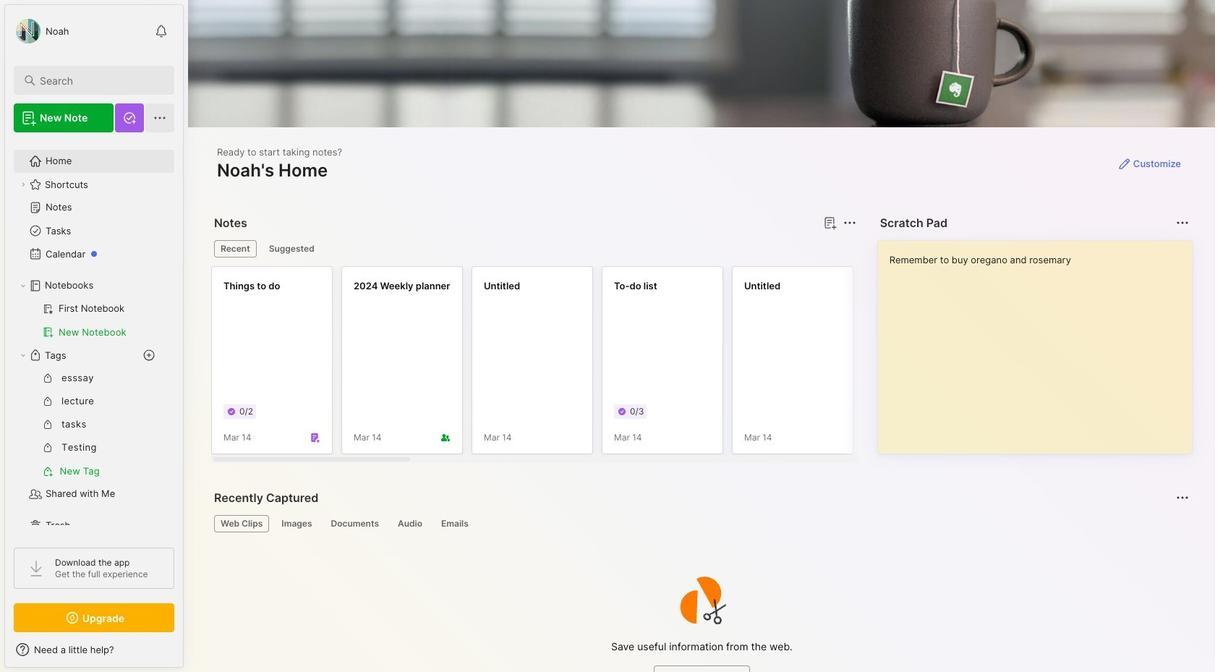 Task type: describe. For each thing, give the bounding box(es) containing it.
click to collapse image
[[183, 645, 194, 663]]

WHAT'S NEW field
[[5, 638, 183, 661]]

Search text field
[[40, 74, 161, 88]]

main element
[[0, 0, 188, 672]]

2 group from the top
[[14, 367, 166, 483]]

expand notebooks image
[[19, 281, 27, 290]]



Task type: locate. For each thing, give the bounding box(es) containing it.
Account field
[[14, 17, 69, 46]]

2 tab list from the top
[[214, 515, 1187, 533]]

tab
[[214, 240, 257, 258], [262, 240, 321, 258], [214, 515, 269, 533], [275, 515, 319, 533], [325, 515, 386, 533], [391, 515, 429, 533], [435, 515, 475, 533]]

expand tags image
[[19, 351, 27, 360]]

tree inside main element
[[5, 141, 183, 546]]

1 tab list from the top
[[214, 240, 854, 258]]

1 group from the top
[[14, 297, 166, 344]]

1 vertical spatial group
[[14, 367, 166, 483]]

row group
[[211, 266, 1216, 463]]

0 vertical spatial tab list
[[214, 240, 854, 258]]

more actions image
[[841, 214, 859, 232], [1174, 214, 1192, 232], [1174, 489, 1192, 506]]

None search field
[[40, 72, 161, 89]]

group
[[14, 297, 166, 344], [14, 367, 166, 483]]

Start writing… text field
[[890, 241, 1192, 442]]

More actions field
[[840, 213, 860, 233], [1173, 213, 1193, 233], [1173, 488, 1193, 508]]

1 vertical spatial tab list
[[214, 515, 1187, 533]]

tree
[[5, 141, 183, 546]]

none search field inside main element
[[40, 72, 161, 89]]

0 vertical spatial group
[[14, 297, 166, 344]]

tab list
[[214, 240, 854, 258], [214, 515, 1187, 533]]



Task type: vqa. For each thing, say whether or not it's contained in the screenshot.
top tab list
yes



